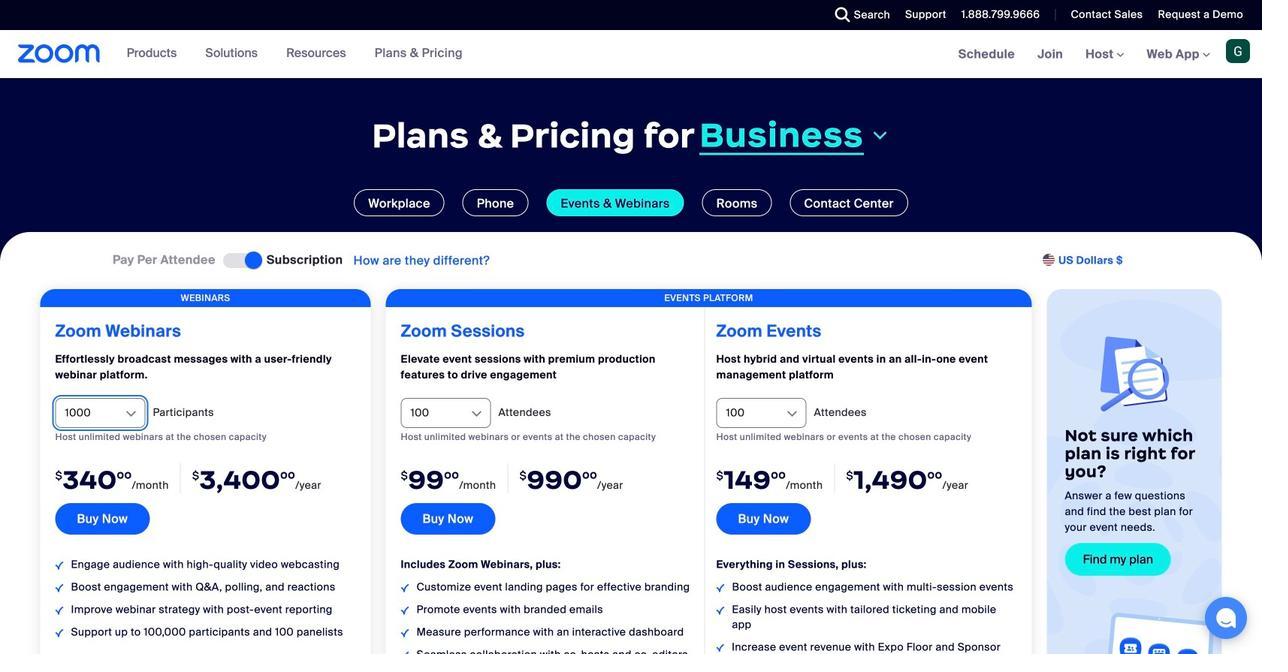 Task type: vqa. For each thing, say whether or not it's contained in the screenshot.
The & to the middle
no



Task type: describe. For each thing, give the bounding box(es) containing it.
zoom logo image
[[18, 44, 100, 63]]

product information navigation
[[100, 30, 474, 78]]

tabs of zoom services tab list
[[23, 189, 1240, 216]]

selected subscription toggle button pressed element
[[223, 252, 259, 270]]

meetings navigation
[[947, 30, 1262, 79]]

1 show options image from the left
[[124, 407, 139, 422]]



Task type: locate. For each thing, give the bounding box(es) containing it.
2 horizontal spatial show options image
[[785, 407, 800, 422]]

1 horizontal spatial show options image
[[469, 407, 484, 422]]

include image
[[55, 584, 63, 592], [401, 584, 409, 592], [55, 607, 63, 615], [401, 607, 409, 615], [716, 644, 724, 652], [401, 652, 409, 654]]

open chat image
[[1216, 608, 1237, 629]]

outer image
[[1043, 254, 1057, 268]]

3 show options image from the left
[[785, 407, 800, 422]]

main content
[[0, 30, 1262, 654]]

banner
[[0, 30, 1262, 79]]

include image
[[55, 562, 63, 570], [716, 584, 725, 592], [716, 607, 725, 615], [55, 629, 63, 637], [401, 629, 409, 637]]

profile picture image
[[1226, 39, 1250, 63]]

0 horizontal spatial show options image
[[124, 407, 139, 422]]

down image
[[870, 127, 890, 145]]

show options image
[[124, 407, 139, 422], [469, 407, 484, 422], [785, 407, 800, 422]]

2 show options image from the left
[[469, 407, 484, 422]]

selected subscription toggle button pressed image
[[223, 253, 259, 268]]



